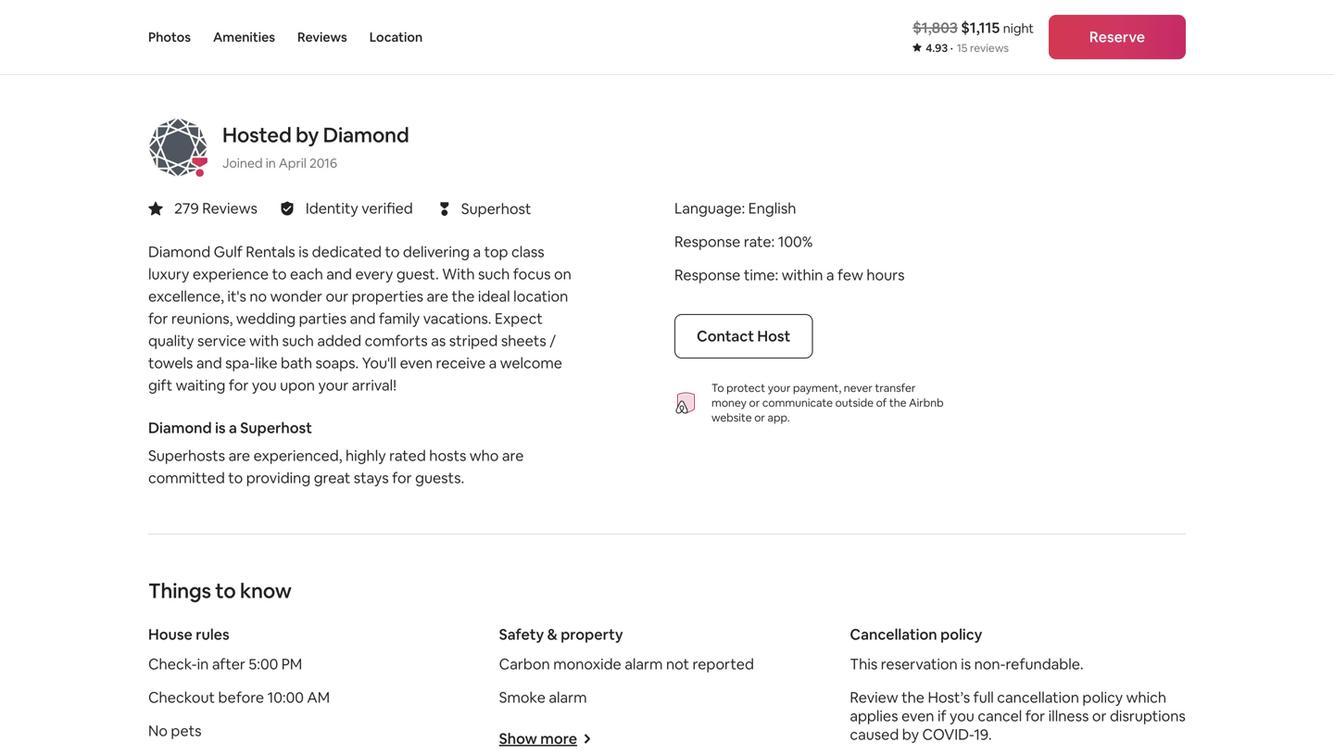 Task type: vqa. For each thing, say whether or not it's contained in the screenshot.
No pets
yes



Task type: describe. For each thing, give the bounding box(es) containing it.
with
[[442, 265, 475, 284]]

covid-
[[922, 725, 974, 744]]

night
[[1003, 20, 1034, 37]]

identity verified
[[306, 199, 413, 218]]

diamond for superhost
[[148, 418, 212, 437]]

host's
[[928, 688, 970, 707]]

soaps.
[[316, 354, 359, 373]]

hosted
[[222, 122, 292, 148]]

app.
[[768, 411, 790, 425]]

to
[[712, 381, 724, 395]]

not
[[666, 655, 689, 674]]

identity
[[306, 199, 358, 218]]

smoke
[[499, 688, 546, 707]]

this
[[850, 655, 878, 674]]

reserve button
[[1049, 15, 1186, 59]]

the inside review the host's full cancellation policy which applies even if you cancel for illness or disruptions caused by covid-19.
[[902, 688, 925, 707]]

to inside "diamond is a superhost superhosts are experienced, highly rated hosts who are committed to providing great stays for guests."
[[228, 468, 243, 487]]

0 vertical spatial or
[[749, 396, 760, 410]]

verified
[[362, 199, 413, 218]]

the inside to protect your payment, never transfer money or communicate outside of the airbnb website or app.
[[889, 396, 907, 410]]

within
[[782, 265, 823, 284]]

english
[[749, 199, 796, 218]]

stays
[[354, 468, 389, 487]]

language : english
[[675, 199, 796, 218]]

: for rate
[[771, 232, 775, 251]]

no
[[250, 287, 267, 306]]

payment,
[[793, 381, 842, 395]]

cancellation policy
[[850, 625, 983, 644]]

guest.
[[396, 265, 439, 284]]

highly
[[346, 446, 386, 465]]

house rules
[[148, 625, 230, 644]]

service
[[197, 331, 246, 350]]

by inside hosted by diamond joined in april 2016
[[296, 122, 319, 148]]

photos button
[[148, 0, 191, 74]]

$1,803 $1,115 night
[[913, 18, 1034, 37]]

2 vertical spatial is
[[961, 655, 971, 674]]

cancellation
[[850, 625, 937, 644]]

bath
[[281, 354, 312, 373]]

a left 'top'
[[473, 242, 481, 261]]

after
[[212, 655, 245, 674]]

reviews
[[970, 41, 1009, 55]]

time
[[744, 265, 775, 284]]

2016
[[309, 155, 337, 171]]

delivering
[[403, 242, 470, 261]]

a inside "diamond is a superhost superhosts are experienced, highly rated hosts who are committed to providing great stays for guests."
[[229, 418, 237, 437]]

or for review
[[1092, 707, 1107, 726]]

top
[[484, 242, 508, 261]]

striped
[[449, 331, 498, 350]]

reservation
[[881, 655, 958, 674]]

hours
[[867, 265, 905, 284]]

checkout before 10:00 am
[[148, 688, 330, 707]]

you'll
[[362, 354, 397, 373]]

vacations.
[[423, 309, 492, 328]]

by inside review the host's full cancellation policy which applies even if you cancel for illness or disruptions caused by covid-19.
[[902, 725, 919, 744]]

expect
[[495, 309, 543, 328]]

0 vertical spatial and
[[326, 265, 352, 284]]

279
[[174, 199, 199, 218]]

policy inside review the host's full cancellation policy which applies even if you cancel for illness or disruptions caused by covid-19.
[[1083, 688, 1123, 707]]

each
[[290, 265, 323, 284]]

to down rentals
[[272, 265, 287, 284]]

0 horizontal spatial are
[[228, 446, 250, 465]]

$1,803
[[913, 18, 958, 37]]

language
[[675, 199, 742, 218]]

2 horizontal spatial are
[[502, 446, 524, 465]]

wonder
[[270, 287, 323, 306]]

safety & property
[[499, 625, 623, 644]]

you inside review the host's full cancellation policy which applies even if you cancel for illness or disruptions caused by covid-19.
[[950, 707, 975, 726]]

0 vertical spatial :
[[742, 199, 745, 218]]

airbnb
[[909, 396, 944, 410]]

towels
[[148, 354, 193, 373]]

added
[[317, 331, 361, 350]]

our
[[326, 287, 349, 306]]

dedicated
[[312, 242, 382, 261]]

or for to
[[754, 411, 765, 425]]

rentals
[[246, 242, 295, 261]]

check-in after 5:00 pm
[[148, 655, 302, 674]]

your inside diamond gulf rentals is dedicated to delivering a top class luxury experience to each and every guest. with such focus on excellence, it's no wonder our properties are the ideal location for reunions, wedding parties and family vacations. expect quality service with such added comforts as striped sheets / towels and spa-like bath soaps. you'll even receive a welcome gift waiting for you upon your arrival!
[[318, 376, 349, 395]]

full
[[974, 688, 994, 707]]

0 horizontal spatial in
[[197, 655, 209, 674]]

properties
[[352, 287, 424, 306]]

even inside review the host's full cancellation policy which applies even if you cancel for illness or disruptions caused by covid-19.
[[902, 707, 934, 726]]

focus
[[513, 265, 551, 284]]

response rate : 100%
[[675, 232, 813, 251]]

great
[[314, 468, 351, 487]]

non-
[[974, 655, 1006, 674]]

279 reviews
[[174, 199, 258, 218]]

for up the quality
[[148, 309, 168, 328]]

carbon monoxide alarm not reported
[[499, 655, 754, 674]]

gift
[[148, 376, 172, 395]]

transfer
[[875, 381, 916, 395]]

communicate
[[762, 396, 833, 410]]

󰀃
[[440, 197, 449, 220]]

april
[[279, 155, 307, 171]]

check-
[[148, 655, 197, 674]]

diamond for is
[[148, 242, 211, 261]]

amenities button
[[213, 0, 275, 74]]

of
[[876, 396, 887, 410]]

receive
[[436, 354, 486, 373]]



Task type: locate. For each thing, give the bounding box(es) containing it.
1 vertical spatial :
[[771, 232, 775, 251]]

0 vertical spatial reviews
[[297, 29, 347, 45]]

even inside diamond gulf rentals is dedicated to delivering a top class luxury experience to each and every guest. with such focus on excellence, it's no wonder our properties are the ideal location for reunions, wedding parties and family vacations. expect quality service with such added comforts as striped sheets / towels and spa-like bath soaps. you'll even receive a welcome gift waiting for you upon your arrival!
[[400, 354, 433, 373]]

1 horizontal spatial policy
[[1083, 688, 1123, 707]]

alarm left not
[[625, 655, 663, 674]]

you down the like
[[252, 376, 277, 395]]

0 vertical spatial such
[[478, 265, 510, 284]]

outside
[[835, 396, 874, 410]]

such up bath
[[282, 331, 314, 350]]

1 vertical spatial the
[[889, 396, 907, 410]]

: for time
[[775, 265, 779, 284]]

family
[[379, 309, 420, 328]]

/
[[550, 331, 556, 350]]

am
[[307, 688, 330, 707]]

are right who
[[502, 446, 524, 465]]

1 horizontal spatial in
[[266, 155, 276, 171]]

or left app.
[[754, 411, 765, 425]]

parties
[[299, 309, 347, 328]]

rate
[[744, 232, 771, 251]]

diamond inside diamond gulf rentals is dedicated to delivering a top class luxury experience to each and every guest. with such focus on excellence, it's no wonder our properties are the ideal location for reunions, wedding parties and family vacations. expect quality service with such added comforts as striped sheets / towels and spa-like bath soaps. you'll even receive a welcome gift waiting for you upon your arrival!
[[148, 242, 211, 261]]

superhost up experienced,
[[240, 418, 312, 437]]

your up communicate
[[768, 381, 791, 395]]

few
[[838, 265, 863, 284]]

your down soaps.
[[318, 376, 349, 395]]

2 vertical spatial or
[[1092, 707, 1107, 726]]

spa-
[[225, 354, 255, 373]]

location
[[369, 29, 423, 45]]

2 vertical spatial and
[[196, 354, 222, 373]]

1 horizontal spatial is
[[299, 242, 309, 261]]

2 vertical spatial diamond
[[148, 418, 212, 437]]

1 vertical spatial and
[[350, 309, 376, 328]]

for left 'illness'
[[1026, 707, 1045, 726]]

0 vertical spatial the
[[452, 287, 475, 306]]

is up each
[[299, 242, 309, 261]]

a down "striped"
[[489, 354, 497, 373]]

or down protect
[[749, 396, 760, 410]]

1 vertical spatial in
[[197, 655, 209, 674]]

even down the 'comforts'
[[400, 354, 433, 373]]

response down language
[[675, 232, 741, 251]]

a
[[473, 242, 481, 261], [826, 265, 834, 284], [489, 354, 497, 373], [229, 418, 237, 437]]

guests.
[[415, 468, 464, 487]]

know
[[240, 578, 292, 604]]

0 horizontal spatial by
[[296, 122, 319, 148]]

for inside "diamond is a superhost superhosts are experienced, highly rated hosts who are committed to providing great stays for guests."
[[392, 468, 412, 487]]

1 horizontal spatial alarm
[[625, 655, 663, 674]]

response time : within a few hours
[[675, 265, 905, 284]]

0 vertical spatial diamond
[[323, 122, 409, 148]]

0 horizontal spatial such
[[282, 331, 314, 350]]

the down 'reservation'
[[902, 688, 925, 707]]

are
[[427, 287, 449, 306], [228, 446, 250, 465], [502, 446, 524, 465]]

or inside review the host's full cancellation policy which applies even if you cancel for illness or disruptions caused by covid-19.
[[1092, 707, 1107, 726]]

are up providing
[[228, 446, 250, 465]]

0 vertical spatial policy
[[941, 625, 983, 644]]

0 horizontal spatial reviews
[[202, 199, 258, 218]]

1 vertical spatial is
[[215, 418, 226, 437]]

0 horizontal spatial you
[[252, 376, 277, 395]]

1 vertical spatial such
[[282, 331, 314, 350]]

1 horizontal spatial such
[[478, 265, 510, 284]]

in left april
[[266, 155, 276, 171]]

no pets
[[148, 721, 202, 740]]

: left within
[[775, 265, 779, 284]]

such up 'ideal'
[[478, 265, 510, 284]]

2 vertical spatial the
[[902, 688, 925, 707]]

as
[[431, 331, 446, 350]]

1 response from the top
[[675, 232, 741, 251]]

photos
[[148, 29, 191, 45]]

such
[[478, 265, 510, 284], [282, 331, 314, 350]]

1 vertical spatial or
[[754, 411, 765, 425]]

policy up this reservation is non-refundable.
[[941, 625, 983, 644]]

1 vertical spatial policy
[[1083, 688, 1123, 707]]

review the host's full cancellation policy which applies even if you cancel for illness or disruptions caused by covid-19.
[[850, 688, 1186, 744]]

is
[[299, 242, 309, 261], [215, 418, 226, 437], [961, 655, 971, 674]]

refundable.
[[1006, 655, 1084, 674]]

1 horizontal spatial superhost
[[461, 199, 531, 218]]

to up every
[[385, 242, 400, 261]]

is up superhosts
[[215, 418, 226, 437]]

0 horizontal spatial superhost
[[240, 418, 312, 437]]

smoke alarm
[[499, 688, 587, 707]]

illness
[[1049, 707, 1089, 726]]

by up april
[[296, 122, 319, 148]]

: left 'english'
[[742, 199, 745, 218]]

in inside hosted by diamond joined in april 2016
[[266, 155, 276, 171]]

0 vertical spatial is
[[299, 242, 309, 261]]

providing
[[246, 468, 311, 487]]

even
[[400, 354, 433, 373], [902, 707, 934, 726]]

the
[[452, 287, 475, 306], [889, 396, 907, 410], [902, 688, 925, 707]]

it's
[[227, 287, 246, 306]]

0 vertical spatial alarm
[[625, 655, 663, 674]]

you inside diamond gulf rentals is dedicated to delivering a top class luxury experience to each and every guest. with such focus on excellence, it's no wonder our properties are the ideal location for reunions, wedding parties and family vacations. expect quality service with such added comforts as striped sheets / towels and spa-like bath soaps. you'll even receive a welcome gift waiting for you upon your arrival!
[[252, 376, 277, 395]]

the inside diamond gulf rentals is dedicated to delivering a top class luxury experience to each and every guest. with such focus on excellence, it's no wonder our properties are the ideal location for reunions, wedding parties and family vacations. expect quality service with such added comforts as striped sheets / towels and spa-like bath soaps. you'll even receive a welcome gift waiting for you upon your arrival!
[[452, 287, 475, 306]]

0 horizontal spatial is
[[215, 418, 226, 437]]

who
[[470, 446, 499, 465]]

0 vertical spatial by
[[296, 122, 319, 148]]

or right 'illness'
[[1092, 707, 1107, 726]]

ideal
[[478, 287, 510, 306]]

is inside diamond gulf rentals is dedicated to delivering a top class luxury experience to each and every guest. with such focus on excellence, it's no wonder our properties are the ideal location for reunions, wedding parties and family vacations. expect quality service with such added comforts as striped sheets / towels and spa-like bath soaps. you'll even receive a welcome gift waiting for you upon your arrival!
[[299, 242, 309, 261]]

property
[[561, 625, 623, 644]]

0 vertical spatial even
[[400, 354, 433, 373]]

1 horizontal spatial even
[[902, 707, 934, 726]]

excellence,
[[148, 287, 224, 306]]

1 horizontal spatial are
[[427, 287, 449, 306]]

superhost up 'top'
[[461, 199, 531, 218]]

waiting
[[176, 376, 226, 395]]

are up "vacations."
[[427, 287, 449, 306]]

review
[[850, 688, 898, 707]]

cancellation
[[997, 688, 1079, 707]]

diamond up superhosts
[[148, 418, 212, 437]]

experienced,
[[253, 446, 342, 465]]

1 vertical spatial by
[[902, 725, 919, 744]]

superhosts
[[148, 446, 225, 465]]

&
[[547, 625, 558, 644]]

a down spa-
[[229, 418, 237, 437]]

things to know
[[148, 578, 292, 604]]

hosted by diamond joined in april 2016
[[222, 122, 409, 171]]

0 horizontal spatial even
[[400, 354, 433, 373]]

in left after
[[197, 655, 209, 674]]

reviews right the 279
[[202, 199, 258, 218]]

2 horizontal spatial is
[[961, 655, 971, 674]]

contact host
[[697, 327, 791, 346]]

superhost inside "diamond is a superhost superhosts are experienced, highly rated hosts who are committed to providing great stays for guests."
[[240, 418, 312, 437]]

19.
[[974, 725, 992, 744]]

the down transfer
[[889, 396, 907, 410]]

is inside "diamond is a superhost superhosts are experienced, highly rated hosts who are committed to providing great stays for guests."
[[215, 418, 226, 437]]

2 response from the top
[[675, 265, 741, 284]]

and up waiting
[[196, 354, 222, 373]]

0 vertical spatial in
[[266, 155, 276, 171]]

quality
[[148, 331, 194, 350]]

gulf
[[214, 242, 243, 261]]

for inside review the host's full cancellation policy which applies even if you cancel for illness or disruptions caused by covid-19.
[[1026, 707, 1045, 726]]

luxury
[[148, 265, 189, 284]]

0 horizontal spatial your
[[318, 376, 349, 395]]

0 horizontal spatial alarm
[[549, 688, 587, 707]]

contact host link
[[675, 314, 813, 359]]

diamond up luxury at the left top of the page
[[148, 242, 211, 261]]

sheets
[[501, 331, 546, 350]]

diamond inside "diamond is a superhost superhosts are experienced, highly rated hosts who are committed to providing great stays for guests."
[[148, 418, 212, 437]]

1 vertical spatial superhost
[[240, 418, 312, 437]]

0 vertical spatial you
[[252, 376, 277, 395]]

wedding
[[236, 309, 296, 328]]

alarm down monoxide
[[549, 688, 587, 707]]

safety
[[499, 625, 544, 644]]

alarm
[[625, 655, 663, 674], [549, 688, 587, 707]]

a left 'few'
[[826, 265, 834, 284]]

is left non-
[[961, 655, 971, 674]]

1 vertical spatial you
[[950, 707, 975, 726]]

1 horizontal spatial reviews
[[297, 29, 347, 45]]

website
[[712, 411, 752, 425]]

to protect your payment, never transfer money or communicate outside of the airbnb website or app.
[[712, 381, 944, 425]]

every
[[355, 265, 393, 284]]

before
[[218, 688, 264, 707]]

response
[[675, 232, 741, 251], [675, 265, 741, 284]]

for down spa-
[[229, 376, 249, 395]]

to left know
[[215, 578, 236, 604]]

to left providing
[[228, 468, 243, 487]]

never
[[844, 381, 873, 395]]

1 vertical spatial even
[[902, 707, 934, 726]]

: left the 100%
[[771, 232, 775, 251]]

response for response time
[[675, 265, 741, 284]]

1 horizontal spatial your
[[768, 381, 791, 395]]

1 vertical spatial diamond
[[148, 242, 211, 261]]

amenities
[[213, 29, 275, 45]]

4.93 · 15 reviews
[[926, 41, 1009, 55]]

diamond is a superhost. learn more about diamond. image
[[148, 118, 208, 177], [148, 118, 208, 177]]

policy left which
[[1083, 688, 1123, 707]]

cancel
[[978, 707, 1022, 726]]

are inside diamond gulf rentals is dedicated to delivering a top class luxury experience to each and every guest. with such focus on excellence, it's no wonder our properties are the ideal location for reunions, wedding parties and family vacations. expect quality service with such added comforts as striped sheets / towels and spa-like bath soaps. you'll even receive a welcome gift waiting for you upon your arrival!
[[427, 287, 449, 306]]

arrival!
[[352, 376, 397, 395]]

you right 'if'
[[950, 707, 975, 726]]

which
[[1126, 688, 1167, 707]]

reviews left 'location' button
[[297, 29, 347, 45]]

contact
[[697, 327, 754, 346]]

1 vertical spatial alarm
[[549, 688, 587, 707]]

committed
[[148, 468, 225, 487]]

for down rated on the left of the page
[[392, 468, 412, 487]]

1 horizontal spatial by
[[902, 725, 919, 744]]

checkout
[[148, 688, 215, 707]]

1 vertical spatial response
[[675, 265, 741, 284]]

reunions,
[[171, 309, 233, 328]]

·
[[950, 41, 953, 55]]

diamond up "2016"
[[323, 122, 409, 148]]

joined
[[222, 155, 263, 171]]

if
[[938, 707, 947, 726]]

0 vertical spatial response
[[675, 232, 741, 251]]

response for response rate
[[675, 232, 741, 251]]

response down response rate : 100%
[[675, 265, 741, 284]]

pets
[[171, 721, 202, 740]]

comforts
[[365, 331, 428, 350]]

5:00
[[249, 655, 278, 674]]

0 horizontal spatial policy
[[941, 625, 983, 644]]

and up our
[[326, 265, 352, 284]]

rules
[[196, 625, 230, 644]]

money
[[712, 396, 747, 410]]

with
[[249, 331, 279, 350]]

even left 'if'
[[902, 707, 934, 726]]

1 horizontal spatial you
[[950, 707, 975, 726]]

2 vertical spatial :
[[775, 265, 779, 284]]

carbon
[[499, 655, 550, 674]]

0 vertical spatial superhost
[[461, 199, 531, 218]]

your inside to protect your payment, never transfer money or communicate outside of the airbnb website or app.
[[768, 381, 791, 395]]

caused
[[850, 725, 899, 744]]

1 vertical spatial reviews
[[202, 199, 258, 218]]

by right caused
[[902, 725, 919, 744]]

reviews button
[[297, 0, 347, 74]]

diamond inside hosted by diamond joined in april 2016
[[323, 122, 409, 148]]

the down with
[[452, 287, 475, 306]]

and up added
[[350, 309, 376, 328]]



